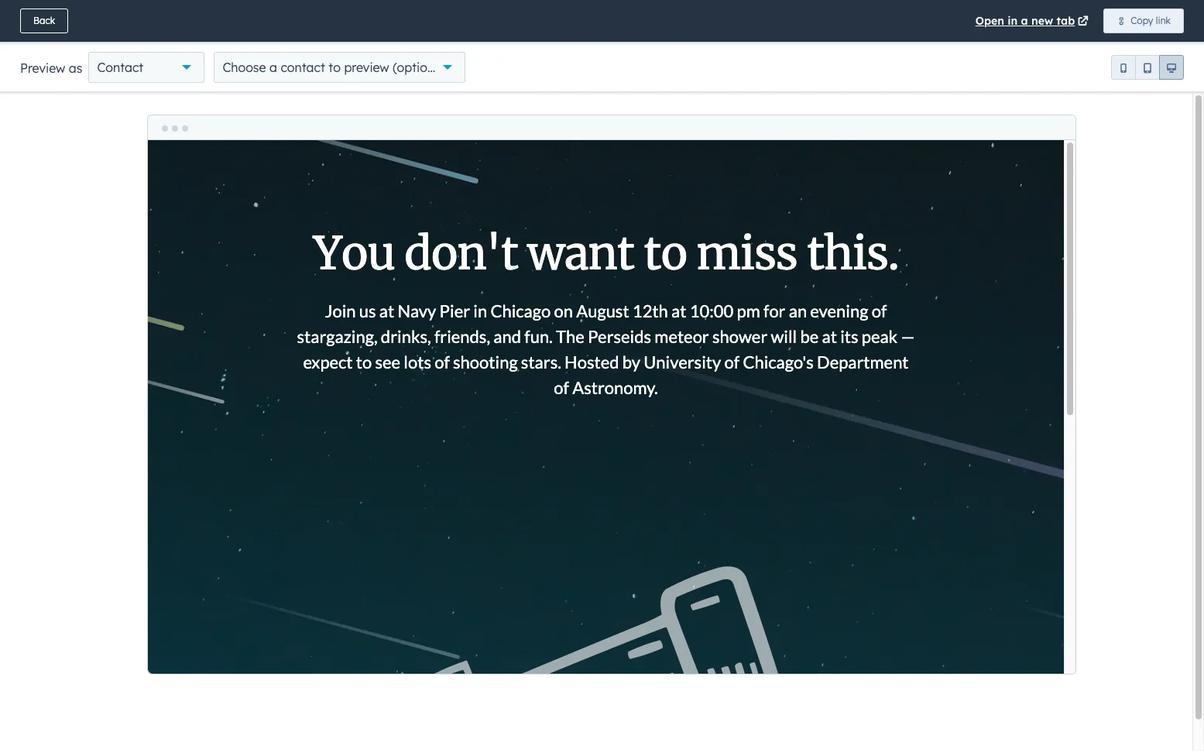 Task type: vqa. For each thing, say whether or not it's contained in the screenshot.
the leftmost domain
no



Task type: locate. For each thing, give the bounding box(es) containing it.
preview left as
[[20, 60, 65, 76]]

publish group
[[1112, 9, 1189, 34]]

1 horizontal spatial preview
[[1056, 15, 1089, 27]]

preview
[[344, 60, 389, 75]]

a inside popup button
[[269, 60, 277, 75]]

1 vertical spatial a
[[269, 60, 277, 75]]

as
[[69, 60, 82, 76]]

link opens in a new window image
[[1078, 16, 1089, 28]]

preview button
[[1042, 9, 1103, 34]]

contact
[[281, 60, 325, 75]]

preview right new
[[1056, 15, 1089, 27]]

preview inside preview button
[[1056, 15, 1089, 27]]

a
[[1021, 14, 1028, 28], [269, 60, 277, 75]]

0 horizontal spatial preview
[[20, 60, 65, 76]]

contact
[[97, 60, 143, 75]]

back button
[[20, 9, 68, 33]]

autosaved button
[[976, 12, 1033, 31]]

copy
[[1131, 15, 1154, 26]]

0 vertical spatial preview
[[1056, 15, 1089, 27]]

1 vertical spatial preview
[[20, 60, 65, 76]]

copy link
[[1131, 15, 1171, 26]]

choose
[[223, 60, 266, 75]]

a right choose
[[269, 60, 277, 75]]

(optional)
[[393, 60, 450, 75]]

0 horizontal spatial a
[[269, 60, 277, 75]]

open in a new tab link
[[976, 12, 1091, 30]]

back
[[33, 15, 55, 26]]

preview
[[1056, 15, 1089, 27], [20, 60, 65, 76]]

open in a new tab
[[976, 14, 1075, 28]]

preview for preview as
[[20, 60, 65, 76]]

exit
[[21, 15, 37, 27]]

a right in
[[1021, 14, 1028, 28]]

group
[[568, 50, 629, 76], [1140, 50, 1189, 76], [1111, 55, 1184, 80]]

0 vertical spatial a
[[1021, 14, 1028, 28]]



Task type: describe. For each thing, give the bounding box(es) containing it.
publish
[[1125, 15, 1156, 27]]

copy link button
[[1104, 9, 1184, 33]]

2
[[1186, 3, 1191, 14]]

contact button
[[89, 52, 205, 83]]

publish button
[[1112, 9, 1169, 34]]

choose a contact to preview (optional)
[[223, 60, 450, 75]]

autosaved
[[976, 15, 1033, 29]]

to
[[329, 60, 341, 75]]

link opens in a new window image
[[1078, 16, 1089, 28]]

choose a contact to preview (optional) button
[[214, 52, 466, 83]]

new
[[1032, 14, 1054, 28]]

tab
[[1057, 14, 1075, 28]]

1 horizontal spatial a
[[1021, 14, 1028, 28]]

settings button
[[1063, 50, 1134, 76]]

open
[[976, 14, 1005, 28]]

preview for preview
[[1056, 15, 1089, 27]]

exit link
[[8, 9, 51, 34]]

in
[[1008, 14, 1018, 28]]

preview as
[[20, 60, 82, 76]]

link
[[1156, 15, 1171, 26]]

settings
[[1085, 56, 1127, 70]]



